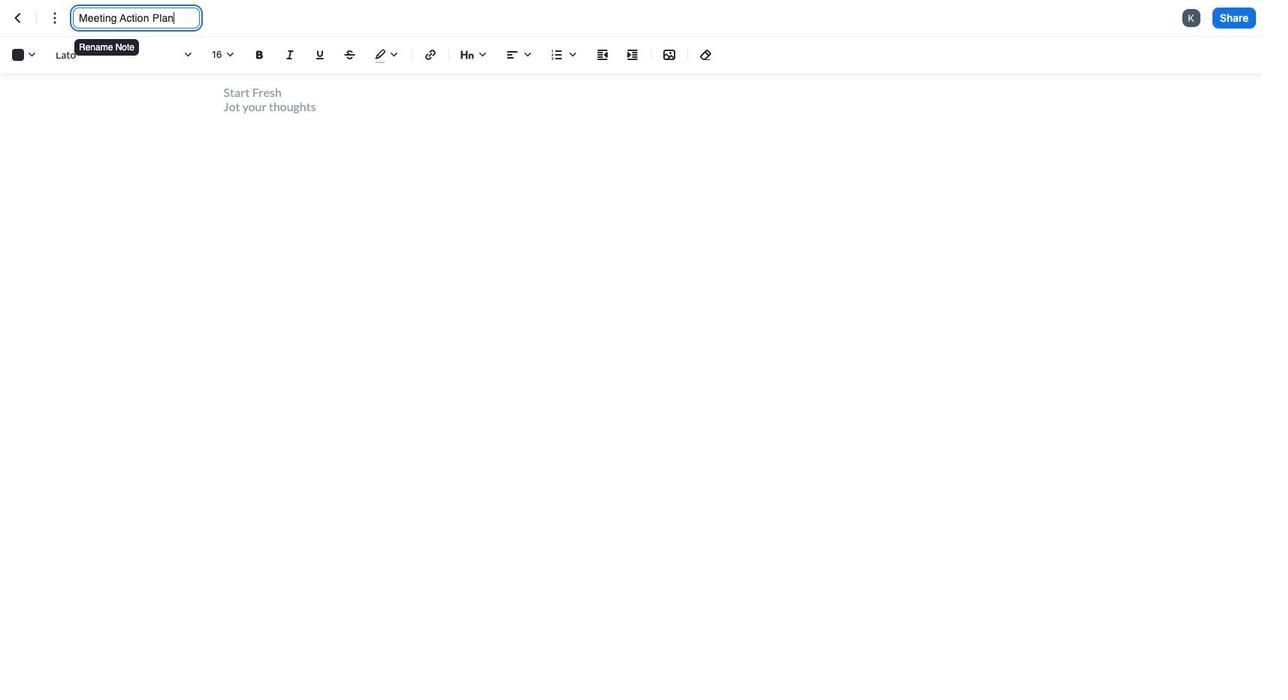 Task type: locate. For each thing, give the bounding box(es) containing it.
None text field
[[79, 10, 194, 26]]

more image
[[46, 9, 64, 27]]

insert image image
[[660, 46, 678, 64]]

tooltip
[[73, 29, 141, 57]]

strikethrough image
[[341, 46, 359, 64]]

increase indent image
[[624, 46, 642, 64]]



Task type: describe. For each thing, give the bounding box(es) containing it.
link image
[[422, 46, 440, 64]]

all notes image
[[9, 9, 27, 27]]

clear style image
[[697, 46, 715, 64]]

italic image
[[281, 46, 299, 64]]

bold image
[[251, 46, 269, 64]]

underline image
[[311, 46, 329, 64]]

decrease indent image
[[594, 46, 612, 64]]

kendall parks image
[[1183, 9, 1201, 27]]



Task type: vqa. For each thing, say whether or not it's contained in the screenshot.
temp, modified at Apr 01, 2024 by Generic Name, link image
no



